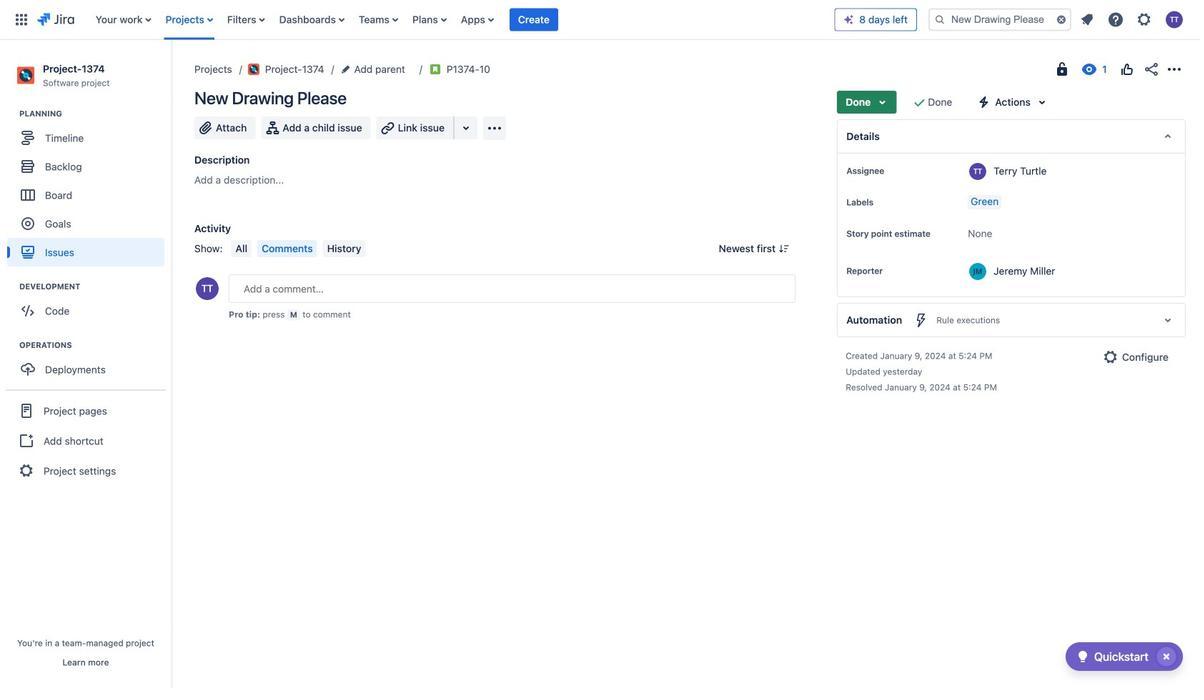 Task type: vqa. For each thing, say whether or not it's contained in the screenshot.
Automation element
yes



Task type: locate. For each thing, give the bounding box(es) containing it.
add app image
[[486, 120, 503, 137]]

banner
[[0, 0, 1200, 40]]

project 1374 image
[[248, 64, 259, 75]]

1 heading from the top
[[19, 108, 171, 120]]

1 horizontal spatial list
[[1074, 7, 1192, 33]]

primary element
[[9, 0, 834, 40]]

Add a comment… field
[[229, 274, 796, 303]]

more information about this user image
[[969, 163, 987, 180]]

jira image
[[37, 11, 74, 28], [37, 11, 74, 28]]

heading for operations image's group
[[19, 340, 171, 351]]

details element
[[837, 119, 1186, 154]]

menu bar
[[228, 240, 368, 257]]

3 heading from the top
[[19, 340, 171, 351]]

development image
[[2, 278, 19, 295]]

check image
[[1074, 648, 1091, 665]]

link web pages and more image
[[457, 119, 475, 137]]

1 vertical spatial heading
[[19, 281, 171, 292]]

list
[[88, 0, 834, 40], [1074, 7, 1192, 33]]

heading for group corresponding to planning image
[[19, 108, 171, 120]]

list up story image
[[88, 0, 834, 40]]

Search field
[[928, 8, 1071, 31]]

heading
[[19, 108, 171, 120], [19, 281, 171, 292], [19, 340, 171, 351]]

group
[[7, 108, 171, 271], [7, 281, 171, 330], [7, 340, 171, 388], [6, 390, 166, 491]]

2 heading from the top
[[19, 281, 171, 292]]

list item
[[510, 0, 558, 40]]

group for planning image
[[7, 108, 171, 271]]

operations image
[[2, 337, 19, 354]]

your profile and settings image
[[1166, 11, 1183, 28]]

0 vertical spatial heading
[[19, 108, 171, 120]]

group for development "icon" at the top left of page
[[7, 281, 171, 330]]

no restrictions image
[[1054, 61, 1071, 78]]

notifications image
[[1079, 11, 1096, 28]]

2 vertical spatial heading
[[19, 340, 171, 351]]

None search field
[[928, 8, 1071, 31]]

group for operations image
[[7, 340, 171, 388]]

help image
[[1107, 11, 1124, 28]]

list up vote options: no one has voted for this issue yet. icon
[[1074, 7, 1192, 33]]

automation element
[[837, 303, 1186, 337]]



Task type: describe. For each thing, give the bounding box(es) containing it.
vote options: no one has voted for this issue yet. image
[[1119, 61, 1136, 78]]

story point estimate pin to top. only you can see pinned fields. image
[[849, 239, 861, 251]]

story image
[[429, 64, 441, 75]]

goal image
[[21, 217, 34, 230]]

sidebar navigation image
[[156, 57, 187, 86]]

search image
[[934, 14, 946, 25]]

heading for group corresponding to development "icon" at the top left of page
[[19, 281, 171, 292]]

assignee pin to top. only you can see pinned fields. image
[[887, 165, 899, 177]]

0 horizontal spatial list
[[88, 0, 834, 40]]

copy link to issue image
[[487, 63, 499, 74]]

appswitcher icon image
[[13, 11, 30, 28]]

sidebar element
[[0, 40, 172, 688]]

done image
[[911, 94, 928, 111]]

dismiss quickstart image
[[1155, 645, 1178, 668]]

labels pin to top. only you can see pinned fields. image
[[876, 197, 888, 208]]

settings image
[[1136, 11, 1153, 28]]

actions image
[[1166, 61, 1183, 78]]

clear search session image
[[1056, 14, 1067, 25]]

planning image
[[2, 105, 19, 122]]



